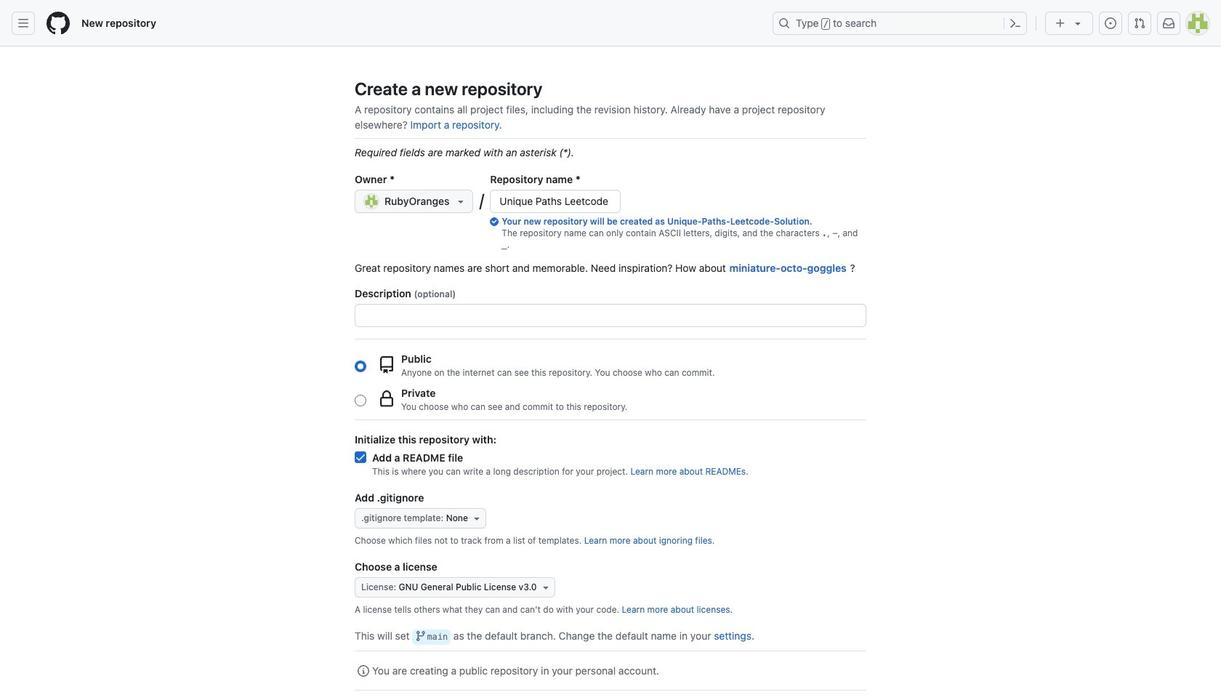 Task type: locate. For each thing, give the bounding box(es) containing it.
issue opened image
[[1105, 17, 1117, 29]]

None text field
[[491, 190, 620, 212]]

None checkbox
[[355, 451, 366, 463]]

triangle down image
[[455, 196, 467, 207], [471, 513, 483, 524]]

0 vertical spatial triangle down image
[[1072, 17, 1084, 29]]

sc 9kayk9 0 image
[[358, 666, 369, 677]]

0 horizontal spatial triangle down image
[[455, 196, 467, 207]]

1 horizontal spatial triangle down image
[[471, 513, 483, 524]]

git pull request image
[[1134, 17, 1146, 29]]

None radio
[[355, 360, 366, 372], [355, 394, 366, 406], [355, 360, 366, 372], [355, 394, 366, 406]]

0 vertical spatial triangle down image
[[455, 196, 467, 207]]

Description text field
[[356, 305, 866, 326]]

notifications image
[[1163, 17, 1175, 29]]

command palette image
[[1010, 17, 1021, 29]]

triangle down image
[[1072, 17, 1084, 29], [540, 582, 551, 593]]

plus image
[[1055, 17, 1067, 29]]

1 vertical spatial triangle down image
[[540, 582, 551, 593]]

0 horizontal spatial triangle down image
[[540, 582, 551, 593]]



Task type: vqa. For each thing, say whether or not it's contained in the screenshot.
SC 9KAYK9 0 IMAGE
yes



Task type: describe. For each thing, give the bounding box(es) containing it.
check circle fill image
[[490, 217, 499, 226]]

repo image
[[378, 356, 396, 373]]

1 horizontal spatial triangle down image
[[1072, 17, 1084, 29]]

1 vertical spatial triangle down image
[[471, 513, 483, 524]]

git branch image
[[415, 630, 427, 642]]

homepage image
[[47, 12, 70, 35]]

lock image
[[378, 390, 396, 408]]



